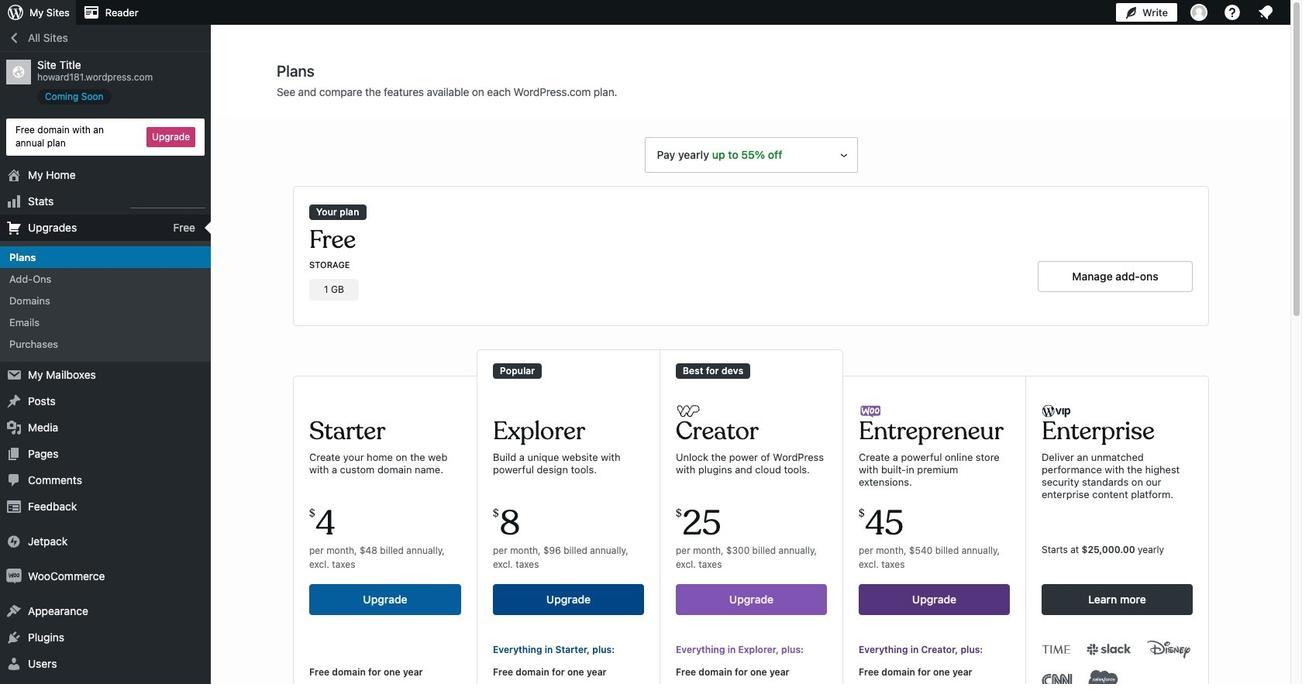 Task type: vqa. For each thing, say whether or not it's contained in the screenshot.
img
yes



Task type: locate. For each thing, give the bounding box(es) containing it.
0 vertical spatial img image
[[6, 534, 22, 549]]

1 vertical spatial img image
[[6, 569, 22, 584]]

img image
[[6, 534, 22, 549], [6, 569, 22, 584]]

highest hourly views 0 image
[[131, 198, 205, 208]]

2 img image from the top
[[6, 569, 22, 584]]



Task type: describe. For each thing, give the bounding box(es) containing it.
help image
[[1223, 3, 1242, 22]]

my profile image
[[1191, 4, 1208, 21]]

manage your notifications image
[[1257, 3, 1275, 22]]

1 img image from the top
[[6, 534, 22, 549]]



